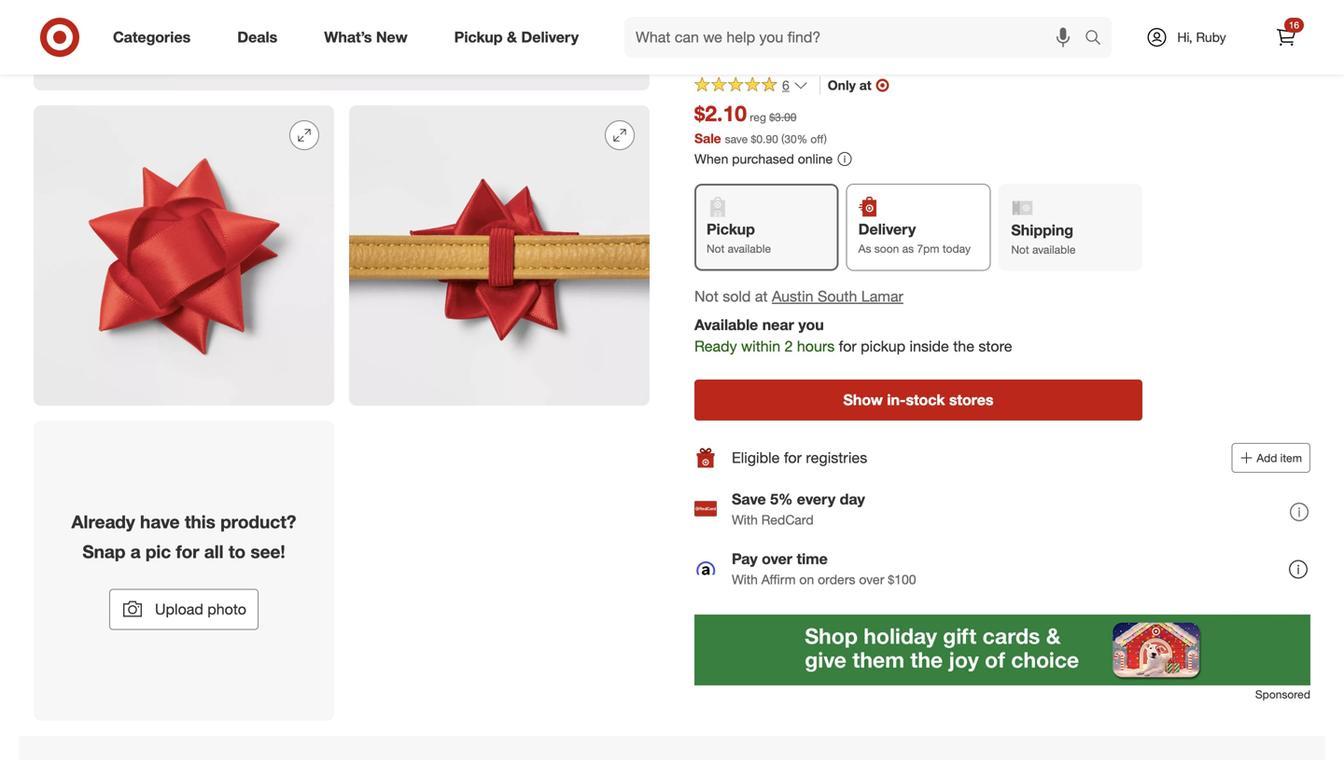 Task type: vqa. For each thing, say whether or not it's contained in the screenshot.
due
no



Task type: describe. For each thing, give the bounding box(es) containing it.
delivery as soon as 7pm today
[[858, 220, 971, 256]]

soon
[[874, 242, 899, 256]]

show in-stock stores button
[[694, 380, 1142, 421]]

not left sold
[[694, 287, 718, 305]]

pay
[[732, 550, 758, 568]]

orders
[[818, 572, 855, 588]]

(
[[781, 132, 784, 146]]

hours
[[797, 337, 835, 356]]

cat
[[939, 19, 975, 45]]

2
[[785, 337, 793, 356]]

advertisement region
[[694, 615, 1310, 686]]

as
[[902, 242, 914, 256]]

this
[[185, 512, 216, 533]]

deals
[[237, 28, 277, 46]]

inside
[[910, 337, 949, 356]]

upload photo
[[155, 601, 246, 619]]

for for product?
[[176, 541, 199, 563]]

gingerbread playhouse cat collar slide bow - wondershop&#8482;, 2 of 4 image
[[34, 105, 334, 406]]

on
[[799, 572, 814, 588]]

pickup for not
[[707, 220, 755, 239]]

0 vertical spatial delivery
[[521, 28, 579, 46]]

south
[[818, 287, 857, 305]]

show in-stock stores
[[843, 391, 994, 409]]

gingerbread playhouse cat collar slide bow - wondershop&#8482;, 1 of 4 image
[[34, 0, 650, 91]]

shipping
[[1011, 221, 1073, 240]]

30
[[784, 132, 797, 146]]

$100
[[888, 572, 916, 588]]

a
[[130, 541, 141, 563]]

categories
[[113, 28, 191, 46]]

product?
[[220, 512, 296, 533]]

store
[[979, 337, 1012, 356]]

0 horizontal spatial at
[[755, 287, 768, 305]]

$2.10 reg $3.00 sale save $ 0.90 ( 30 % off )
[[694, 100, 827, 146]]

16 link
[[1266, 17, 1307, 58]]

see!
[[250, 541, 285, 563]]

what's
[[324, 28, 372, 46]]

lamar
[[861, 287, 903, 305]]

available near you ready within 2 hours for pickup inside the store
[[694, 316, 1012, 356]]

all
[[204, 541, 224, 563]]

slide
[[1048, 19, 1098, 45]]

eligible
[[732, 449, 780, 467]]

as
[[858, 242, 871, 256]]

pickup for &
[[454, 28, 503, 46]]

pay over time with affirm on orders over $100
[[732, 550, 916, 588]]

What can we help you find? suggestions appear below search field
[[624, 17, 1089, 58]]

save
[[732, 490, 766, 509]]

item
[[1280, 451, 1302, 465]]

redcard
[[761, 512, 814, 528]]

$2.10
[[694, 100, 747, 126]]

0 vertical spatial at
[[859, 77, 872, 93]]

available for shipping
[[1032, 243, 1076, 257]]

reg
[[750, 110, 766, 124]]

stock
[[906, 391, 945, 409]]

purchased
[[732, 151, 794, 167]]

wondershop™
[[694, 45, 835, 72]]

to
[[229, 541, 246, 563]]

pic
[[146, 541, 171, 563]]

have
[[140, 512, 180, 533]]

upload photo button
[[109, 590, 259, 631]]

in-
[[887, 391, 906, 409]]

pickup & delivery
[[454, 28, 579, 46]]

austin south lamar button
[[772, 286, 903, 307]]

0 horizontal spatial over
[[762, 550, 792, 568]]

with inside 'pay over time with affirm on orders over $100'
[[732, 572, 758, 588]]

ready
[[694, 337, 737, 356]]

add item
[[1257, 451, 1302, 465]]

add
[[1257, 451, 1277, 465]]

not for pickup
[[707, 242, 725, 256]]

search
[[1076, 30, 1121, 48]]

1 horizontal spatial for
[[784, 449, 802, 467]]

pickup not available
[[707, 220, 771, 256]]

bow
[[1104, 19, 1149, 45]]

&
[[507, 28, 517, 46]]

search button
[[1076, 17, 1121, 62]]

the
[[953, 337, 974, 356]]

only at
[[828, 77, 872, 93]]

stores
[[949, 391, 994, 409]]

when
[[694, 151, 728, 167]]

snap
[[82, 541, 125, 563]]

time
[[797, 550, 828, 568]]

playhouse
[[828, 19, 934, 45]]



Task type: locate. For each thing, give the bounding box(es) containing it.
image gallery element
[[34, 0, 650, 722]]

affirm
[[761, 572, 796, 588]]

for inside available near you ready within 2 hours for pickup inside the store
[[839, 337, 857, 356]]

7pm
[[917, 242, 939, 256]]

only
[[828, 77, 856, 93]]

at
[[859, 77, 872, 93], [755, 287, 768, 305]]

hi,
[[1177, 29, 1192, 45]]

not for shipping
[[1011, 243, 1029, 257]]

%
[[797, 132, 807, 146]]

available for pickup
[[728, 242, 771, 256]]

what's new
[[324, 28, 408, 46]]

6
[[782, 77, 789, 93]]

2 vertical spatial for
[[176, 541, 199, 563]]

0 vertical spatial for
[[839, 337, 857, 356]]

with down pay
[[732, 572, 758, 588]]

0 vertical spatial over
[[762, 550, 792, 568]]

1 vertical spatial for
[[784, 449, 802, 467]]

$3.00
[[769, 110, 797, 124]]

photo
[[207, 601, 246, 619]]

1 vertical spatial delivery
[[858, 220, 916, 239]]

delivery
[[521, 28, 579, 46], [858, 220, 916, 239]]

pickup left &
[[454, 28, 503, 46]]

over left $100
[[859, 572, 884, 588]]

0 horizontal spatial for
[[176, 541, 199, 563]]

shipping not available
[[1011, 221, 1076, 257]]

within
[[741, 337, 780, 356]]

available down shipping
[[1032, 243, 1076, 257]]

pickup
[[861, 337, 905, 356]]

sold
[[723, 287, 751, 305]]

eligible for registries
[[732, 449, 867, 467]]

not up sold
[[707, 242, 725, 256]]

for for ready
[[839, 337, 857, 356]]

with
[[732, 512, 758, 528], [732, 572, 758, 588]]

available inside 'shipping not available'
[[1032, 243, 1076, 257]]

what's new link
[[308, 17, 431, 58]]

upload
[[155, 601, 203, 619]]

1 vertical spatial pickup
[[707, 220, 755, 239]]

0 horizontal spatial available
[[728, 242, 771, 256]]

1 horizontal spatial available
[[1032, 243, 1076, 257]]

online
[[798, 151, 833, 167]]

near
[[762, 316, 794, 334]]

1 vertical spatial over
[[859, 572, 884, 588]]

0 vertical spatial pickup
[[454, 28, 503, 46]]

not down shipping
[[1011, 243, 1029, 257]]

austin
[[772, 287, 813, 305]]

2 with from the top
[[732, 572, 758, 588]]

delivery right &
[[521, 28, 579, 46]]

)
[[824, 132, 827, 146]]

sale
[[694, 130, 721, 146]]

1 horizontal spatial pickup
[[707, 220, 755, 239]]

save 5% every day with redcard
[[732, 490, 865, 528]]

1 horizontal spatial at
[[859, 77, 872, 93]]

1 with from the top
[[732, 512, 758, 528]]

available up sold
[[728, 242, 771, 256]]

1 horizontal spatial over
[[859, 572, 884, 588]]

day
[[840, 490, 865, 509]]

add item button
[[1231, 443, 1310, 473]]

save
[[725, 132, 748, 146]]

1 vertical spatial at
[[755, 287, 768, 305]]

delivery up soon
[[858, 220, 916, 239]]

not sold at austin south lamar
[[694, 287, 903, 305]]

collar
[[981, 19, 1042, 45]]

gingerbread playhouse cat collar slide bow - wondershop&#8482;, 3 of 4 image
[[349, 105, 650, 406]]

delivery inside delivery as soon as 7pm today
[[858, 220, 916, 239]]

6 link
[[694, 76, 808, 98]]

16
[[1289, 19, 1299, 31]]

gingerbread playhouse cat collar slide bow - wondershop™
[[694, 19, 1164, 72]]

over
[[762, 550, 792, 568], [859, 572, 884, 588]]

gingerbread
[[694, 19, 822, 45]]

0.90
[[756, 132, 778, 146]]

$
[[751, 132, 756, 146]]

available
[[694, 316, 758, 334]]

5%
[[770, 490, 793, 509]]

for right hours
[[839, 337, 857, 356]]

0 vertical spatial with
[[732, 512, 758, 528]]

not inside 'shipping not available'
[[1011, 243, 1029, 257]]

-
[[1155, 19, 1164, 45]]

categories link
[[97, 17, 214, 58]]

already
[[71, 512, 135, 533]]

available inside pickup not available
[[728, 242, 771, 256]]

registries
[[806, 449, 867, 467]]

for left 'all'
[[176, 541, 199, 563]]

for right eligible
[[784, 449, 802, 467]]

deals link
[[221, 17, 301, 58]]

1 horizontal spatial delivery
[[858, 220, 916, 239]]

sponsored
[[1255, 688, 1310, 702]]

you
[[798, 316, 824, 334]]

pickup inside pickup not available
[[707, 220, 755, 239]]

for
[[839, 337, 857, 356], [784, 449, 802, 467], [176, 541, 199, 563]]

new
[[376, 28, 408, 46]]

pickup up sold
[[707, 220, 755, 239]]

not
[[707, 242, 725, 256], [1011, 243, 1029, 257], [694, 287, 718, 305]]

at right only
[[859, 77, 872, 93]]

with down save
[[732, 512, 758, 528]]

at right sold
[[755, 287, 768, 305]]

for inside the already have this product? snap a pic for all to see!
[[176, 541, 199, 563]]

hi, ruby
[[1177, 29, 1226, 45]]

with inside save 5% every day with redcard
[[732, 512, 758, 528]]

1 vertical spatial with
[[732, 572, 758, 588]]

2 horizontal spatial for
[[839, 337, 857, 356]]

off
[[811, 132, 824, 146]]

ruby
[[1196, 29, 1226, 45]]

pickup & delivery link
[[438, 17, 602, 58]]

over up affirm
[[762, 550, 792, 568]]

0 horizontal spatial delivery
[[521, 28, 579, 46]]

0 horizontal spatial pickup
[[454, 28, 503, 46]]

pickup
[[454, 28, 503, 46], [707, 220, 755, 239]]

already have this product? snap a pic for all to see!
[[71, 512, 296, 563]]

not inside pickup not available
[[707, 242, 725, 256]]

available
[[728, 242, 771, 256], [1032, 243, 1076, 257]]



